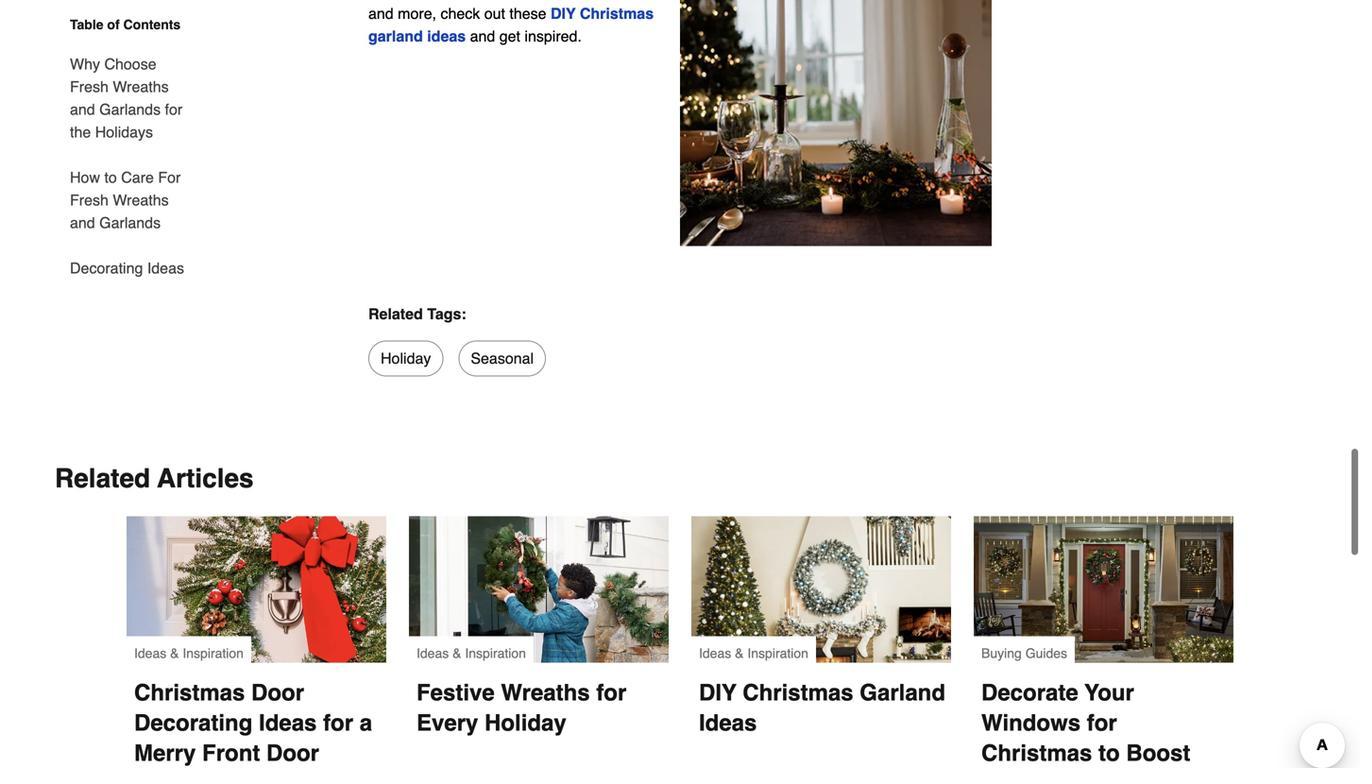 Task type: vqa. For each thing, say whether or not it's contained in the screenshot.
2023
no



Task type: locate. For each thing, give the bounding box(es) containing it.
contents
[[123, 17, 181, 32]]

0 vertical spatial fresh
[[70, 78, 109, 95]]

0 vertical spatial door
[[251, 680, 304, 706]]

related
[[368, 305, 423, 323], [55, 463, 150, 494]]

2 fresh from the top
[[70, 191, 109, 209]]

and left get
[[470, 27, 495, 45]]

0 vertical spatial decorating
[[70, 259, 143, 277]]

0 horizontal spatial diy
[[551, 5, 576, 22]]

ideas
[[147, 259, 184, 277], [134, 646, 167, 661], [417, 646, 449, 661], [699, 646, 732, 661], [259, 710, 317, 736], [699, 710, 757, 736]]

inspiration up diy christmas garland ideas
[[748, 646, 809, 661]]

1 horizontal spatial related
[[368, 305, 423, 323]]

1 vertical spatial diy
[[699, 680, 737, 706]]

decorating inside table of contents element
[[70, 259, 143, 277]]

& for diy
[[735, 646, 744, 661]]

1 ideas & inspiration from the left
[[134, 646, 244, 661]]

1 vertical spatial fresh
[[70, 191, 109, 209]]

holiday inside "link"
[[381, 350, 431, 367]]

articles
[[157, 463, 254, 494]]

inspiration up festive
[[465, 646, 526, 661]]

for
[[165, 101, 183, 118], [597, 680, 627, 706], [323, 710, 353, 736], [1087, 710, 1118, 736]]

inspiration for festive
[[465, 646, 526, 661]]

2 horizontal spatial &
[[735, 646, 744, 661]]

decorating up merry on the bottom
[[134, 710, 253, 736]]

1 & from the left
[[170, 646, 179, 661]]

a dining table decorated with fresh christmas garland with a christmas tree in the background. image
[[680, 0, 992, 246]]

and inside how to care for fresh wreaths and garlands
[[70, 214, 95, 231]]

0 horizontal spatial to
[[104, 169, 117, 186]]

fresh
[[70, 78, 109, 95], [70, 191, 109, 209]]

garlands up holidays
[[99, 101, 161, 118]]

0 vertical spatial holiday
[[381, 350, 431, 367]]

diy christmas garland ideas
[[699, 680, 952, 736]]

2 garlands from the top
[[99, 214, 161, 231]]

1 horizontal spatial ideas & inspiration
[[417, 646, 526, 661]]

wreaths
[[113, 78, 169, 95], [113, 191, 169, 209], [501, 680, 590, 706]]

and get inspired.
[[466, 27, 582, 45]]

1 horizontal spatial holiday
[[485, 710, 567, 736]]

inspiration for christmas
[[183, 646, 244, 661]]

and
[[470, 27, 495, 45], [70, 101, 95, 118], [70, 214, 95, 231]]

0 horizontal spatial related
[[55, 463, 150, 494]]

seasonal
[[471, 350, 534, 367]]

for inside decorate your windows for christmas to boo
[[1087, 710, 1118, 736]]

a snowy evergreen wreath with pinecones, apples, berries and an offset red bow on a white door. image
[[127, 516, 386, 663]]

inspiration
[[183, 646, 244, 661], [465, 646, 526, 661], [748, 646, 809, 661]]

1 vertical spatial to
[[1099, 740, 1120, 766]]

1 vertical spatial garlands
[[99, 214, 161, 231]]

holidays
[[95, 123, 153, 141]]

3 & from the left
[[735, 646, 744, 661]]

2 inspiration from the left
[[465, 646, 526, 661]]

3 ideas & inspiration from the left
[[699, 646, 809, 661]]

holiday down the related tags:
[[381, 350, 431, 367]]

0 horizontal spatial inspiration
[[183, 646, 244, 661]]

1 garlands from the top
[[99, 101, 161, 118]]

2 ideas & inspiration from the left
[[417, 646, 526, 661]]

garlands
[[99, 101, 161, 118], [99, 214, 161, 231]]

garlands inside why choose fresh wreaths and garlands for the holidays
[[99, 101, 161, 118]]

ideas & inspiration for christmas
[[134, 646, 244, 661]]

holiday
[[381, 350, 431, 367], [485, 710, 567, 736]]

holiday inside festive wreaths for every holiday
[[485, 710, 567, 736]]

0 horizontal spatial ideas & inspiration
[[134, 646, 244, 661]]

ideas inside table of contents element
[[147, 259, 184, 277]]

ideas & inspiration for festive
[[417, 646, 526, 661]]

2 vertical spatial and
[[70, 214, 95, 231]]

1 vertical spatial holiday
[[485, 710, 567, 736]]

&
[[170, 646, 179, 661], [453, 646, 462, 661], [735, 646, 744, 661]]

christmas inside 'diy christmas garland ideas'
[[580, 5, 654, 22]]

diy inside diy christmas garland ideas
[[699, 680, 737, 706]]

0 vertical spatial garlands
[[99, 101, 161, 118]]

table of contents
[[70, 17, 181, 32]]

ideas inside christmas door decorating ideas for a merry front door
[[259, 710, 317, 736]]

to
[[104, 169, 117, 186], [1099, 740, 1120, 766]]

tags:
[[427, 305, 467, 323]]

fresh down the why
[[70, 78, 109, 95]]

fresh inside why choose fresh wreaths and garlands for the holidays
[[70, 78, 109, 95]]

diy
[[551, 5, 576, 22], [699, 680, 737, 706]]

decorating
[[70, 259, 143, 277], [134, 710, 253, 736]]

to inside decorate your windows for christmas to boo
[[1099, 740, 1120, 766]]

for inside festive wreaths for every holiday
[[597, 680, 627, 706]]

wreaths down choose
[[113, 78, 169, 95]]

2 & from the left
[[453, 646, 462, 661]]

0 vertical spatial related
[[368, 305, 423, 323]]

1 inspiration from the left
[[183, 646, 244, 661]]

festive wreaths for every holiday
[[417, 680, 633, 736]]

1 horizontal spatial diy
[[699, 680, 737, 706]]

how
[[70, 169, 100, 186]]

fresh down how
[[70, 191, 109, 209]]

and up the
[[70, 101, 95, 118]]

diy inside 'diy christmas garland ideas'
[[551, 5, 576, 22]]

buying
[[982, 646, 1022, 661]]

holiday link
[[368, 341, 443, 376]]

choose
[[104, 55, 156, 73]]

table
[[70, 17, 103, 32]]

front
[[202, 740, 260, 766]]

a young boy hangs a christmas wreath on the front door. image
[[409, 516, 669, 663]]

holiday down festive
[[485, 710, 567, 736]]

1 vertical spatial and
[[70, 101, 95, 118]]

to down "your" in the right bottom of the page
[[1099, 740, 1120, 766]]

1 horizontal spatial to
[[1099, 740, 1120, 766]]

0 vertical spatial diy
[[551, 5, 576, 22]]

wreaths down care
[[113, 191, 169, 209]]

1 vertical spatial decorating
[[134, 710, 253, 736]]

table of contents element
[[55, 15, 197, 280]]

1 fresh from the top
[[70, 78, 109, 95]]

1 horizontal spatial &
[[453, 646, 462, 661]]

0 vertical spatial wreaths
[[113, 78, 169, 95]]

garlands up decorating ideas link
[[99, 214, 161, 231]]

christmas
[[580, 5, 654, 22], [134, 680, 245, 706], [743, 680, 854, 706], [982, 740, 1093, 766]]

& for festive
[[453, 646, 462, 661]]

ideas & inspiration
[[134, 646, 244, 661], [417, 646, 526, 661], [699, 646, 809, 661]]

2 vertical spatial wreaths
[[501, 680, 590, 706]]

0 horizontal spatial holiday
[[381, 350, 431, 367]]

door right "front"
[[266, 740, 319, 766]]

how to care for fresh wreaths and garlands
[[70, 169, 181, 231]]

wreaths right festive
[[501, 680, 590, 706]]

door
[[251, 680, 304, 706], [266, 740, 319, 766]]

1 vertical spatial related
[[55, 463, 150, 494]]

to right how
[[104, 169, 117, 186]]

0 vertical spatial and
[[470, 27, 495, 45]]

0 horizontal spatial &
[[170, 646, 179, 661]]

2 horizontal spatial ideas & inspiration
[[699, 646, 809, 661]]

of
[[107, 17, 120, 32]]

seasonal link
[[459, 341, 546, 376]]

2 horizontal spatial inspiration
[[748, 646, 809, 661]]

wreaths inside festive wreaths for every holiday
[[501, 680, 590, 706]]

ideas
[[427, 27, 466, 45]]

the
[[70, 123, 91, 141]]

1 vertical spatial wreaths
[[113, 191, 169, 209]]

inspiration up christmas door decorating ideas for a merry front door
[[183, 646, 244, 661]]

0 vertical spatial to
[[104, 169, 117, 186]]

door up "front"
[[251, 680, 304, 706]]

christmas inside diy christmas garland ideas
[[743, 680, 854, 706]]

why
[[70, 55, 100, 73]]

decorating down how to care for fresh wreaths and garlands on the left of page
[[70, 259, 143, 277]]

3 inspiration from the left
[[748, 646, 809, 661]]

and down how
[[70, 214, 95, 231]]

wreaths inside why choose fresh wreaths and garlands for the holidays
[[113, 78, 169, 95]]

1 horizontal spatial inspiration
[[465, 646, 526, 661]]



Task type: describe. For each thing, give the bounding box(es) containing it.
why choose fresh wreaths and garlands for the holidays
[[70, 55, 183, 141]]

diy christmas garland ideas
[[368, 5, 654, 45]]

inspiration for diy
[[748, 646, 809, 661]]

windows
[[982, 710, 1081, 736]]

every
[[417, 710, 478, 736]]

care
[[121, 169, 154, 186]]

inspired.
[[525, 27, 582, 45]]

for inside why choose fresh wreaths and garlands for the holidays
[[165, 101, 183, 118]]

christmas inside christmas door decorating ideas for a merry front door
[[134, 680, 245, 706]]

buying guides
[[982, 646, 1068, 661]]

diy christmas garland ideas link
[[368, 5, 654, 45]]

related articles
[[55, 463, 254, 494]]

christmas door decorating ideas for a merry front door
[[134, 680, 379, 766]]

decorating ideas
[[70, 259, 184, 277]]

a christmas tree, large wreath and stockings on the mantle. image
[[692, 516, 951, 663]]

decorate
[[982, 680, 1079, 706]]

the exterior of a house decorated for christmas with garlands, wreaths and icicle lights. image
[[974, 516, 1234, 663]]

why choose fresh wreaths and garlands for the holidays link
[[70, 42, 197, 155]]

related for related articles
[[55, 463, 150, 494]]

& for christmas
[[170, 646, 179, 661]]

1 vertical spatial door
[[266, 740, 319, 766]]

decorating ideas link
[[70, 246, 184, 280]]

garland
[[860, 680, 946, 706]]

and inside why choose fresh wreaths and garlands for the holidays
[[70, 101, 95, 118]]

garlands inside how to care for fresh wreaths and garlands
[[99, 214, 161, 231]]

ideas & inspiration for diy
[[699, 646, 809, 661]]

garland
[[368, 27, 423, 45]]

a
[[360, 710, 372, 736]]

wreaths inside how to care for fresh wreaths and garlands
[[113, 191, 169, 209]]

diy for diy christmas garland ideas
[[699, 680, 737, 706]]

your
[[1085, 680, 1135, 706]]

related tags:
[[368, 305, 467, 323]]

for inside christmas door decorating ideas for a merry front door
[[323, 710, 353, 736]]

get
[[500, 27, 521, 45]]

guides
[[1026, 646, 1068, 661]]

merry
[[134, 740, 196, 766]]

christmas inside decorate your windows for christmas to boo
[[982, 740, 1093, 766]]

decorating inside christmas door decorating ideas for a merry front door
[[134, 710, 253, 736]]

diy for diy christmas garland ideas
[[551, 5, 576, 22]]

decorate your windows for christmas to boo
[[982, 680, 1197, 768]]

festive
[[417, 680, 495, 706]]

for
[[158, 169, 181, 186]]

fresh inside how to care for fresh wreaths and garlands
[[70, 191, 109, 209]]

ideas inside diy christmas garland ideas
[[699, 710, 757, 736]]

how to care for fresh wreaths and garlands link
[[70, 155, 197, 246]]

related for related tags:
[[368, 305, 423, 323]]

to inside how to care for fresh wreaths and garlands
[[104, 169, 117, 186]]



